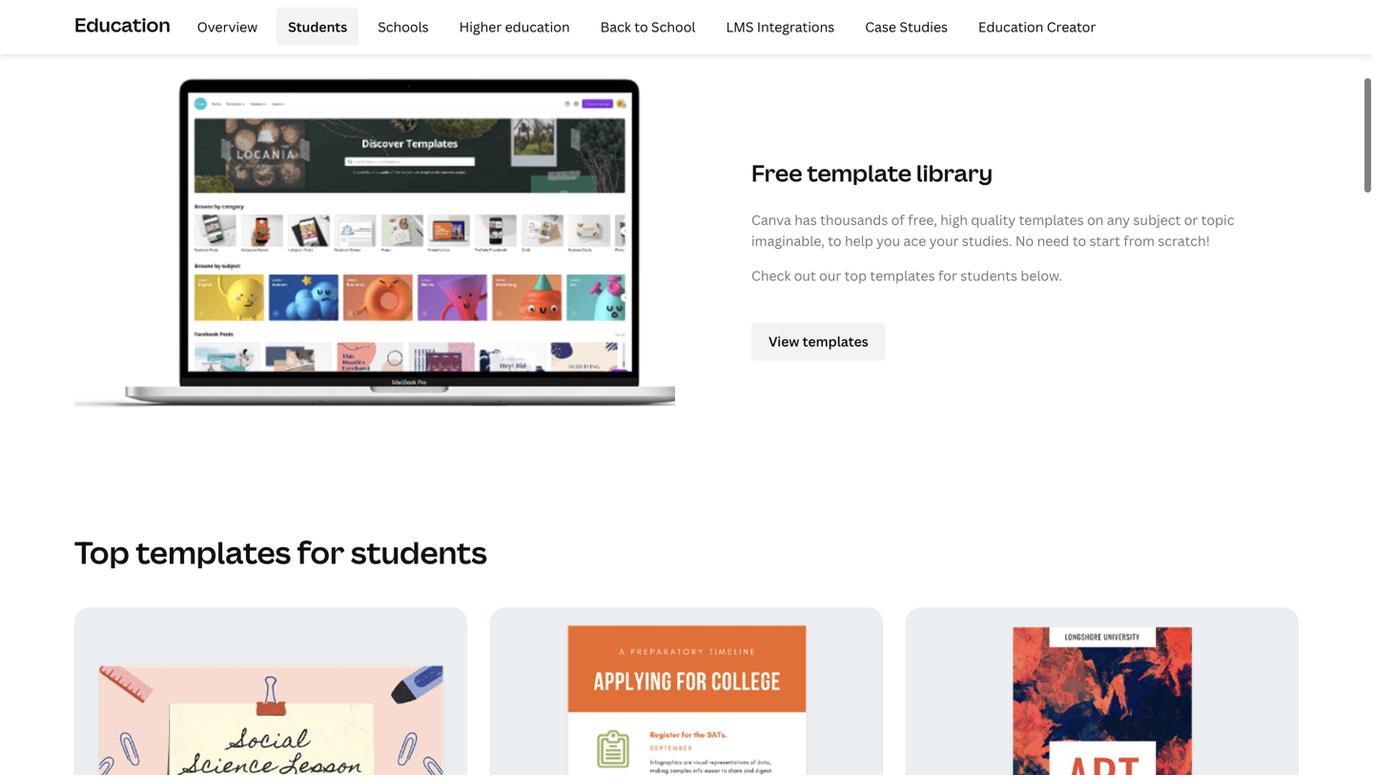 Task type: describe. For each thing, give the bounding box(es) containing it.
school
[[652, 17, 696, 36]]

has
[[795, 211, 817, 229]]

2 vertical spatial templates
[[136, 532, 291, 573]]

help
[[845, 232, 874, 250]]

of
[[892, 211, 905, 229]]

lms integrations
[[726, 17, 835, 36]]

below.
[[1021, 267, 1063, 285]]

to inside "link"
[[635, 17, 648, 36]]

topic
[[1202, 211, 1235, 229]]

back to school
[[601, 17, 696, 36]]

overview link
[[186, 8, 269, 46]]

templates inside canva has thousands of free, high quality templates on any subject or topic imaginable, to help you ace your studies. no need to start from scratch!
[[1019, 211, 1084, 229]]

education for education
[[74, 11, 170, 37]]

1 vertical spatial students
[[351, 532, 487, 573]]

student presentation image
[[75, 609, 466, 776]]

from
[[1124, 232, 1155, 250]]

0 vertical spatial students
[[961, 267, 1018, 285]]

template
[[807, 157, 912, 188]]

higher education link
[[448, 8, 582, 46]]

schools link
[[367, 8, 440, 46]]

out
[[794, 267, 816, 285]]

no
[[1016, 232, 1034, 250]]

higher education
[[459, 17, 570, 36]]

library
[[917, 157, 993, 188]]

2 horizontal spatial to
[[1073, 232, 1087, 250]]

lms
[[726, 17, 754, 36]]

higher
[[459, 17, 502, 36]]

students
[[288, 17, 347, 36]]

top templates for students
[[74, 532, 487, 573]]

any
[[1107, 211, 1131, 229]]

high
[[941, 211, 968, 229]]

check out our top templates for students below.
[[752, 267, 1063, 285]]

case studies
[[866, 17, 948, 36]]

integrations
[[757, 17, 835, 36]]

start
[[1090, 232, 1121, 250]]

free
[[752, 157, 803, 188]]

free,
[[908, 211, 938, 229]]



Task type: locate. For each thing, give the bounding box(es) containing it.
check
[[752, 267, 791, 285]]

you
[[877, 232, 901, 250]]

our
[[820, 267, 842, 285]]

on
[[1088, 211, 1104, 229]]

1 horizontal spatial education
[[979, 17, 1044, 36]]

education
[[74, 11, 170, 37], [979, 17, 1044, 36]]

education
[[505, 17, 570, 36]]

studies
[[900, 17, 948, 36]]

0 horizontal spatial students
[[351, 532, 487, 573]]

2 horizontal spatial templates
[[1019, 211, 1084, 229]]

1 horizontal spatial for
[[939, 267, 958, 285]]

creator
[[1047, 17, 1096, 36]]

overview
[[197, 17, 258, 36]]

back to school link
[[589, 8, 707, 46]]

0 horizontal spatial to
[[635, 17, 648, 36]]

lms integrations link
[[715, 8, 846, 46]]

case
[[866, 17, 897, 36]]

student templates homepage image
[[74, 34, 675, 485]]

0 horizontal spatial for
[[297, 532, 345, 573]]

to left start
[[1073, 232, 1087, 250]]

student poster image
[[907, 609, 1298, 776]]

education creator link
[[967, 8, 1108, 46]]

ace
[[904, 232, 927, 250]]

1 horizontal spatial to
[[828, 232, 842, 250]]

case studies link
[[854, 8, 960, 46]]

to left help
[[828, 232, 842, 250]]

back
[[601, 17, 631, 36]]

or
[[1185, 211, 1199, 229]]

free template library
[[752, 157, 993, 188]]

to right back
[[635, 17, 648, 36]]

student infographic image
[[491, 609, 882, 776]]

top
[[845, 267, 867, 285]]

education creator
[[979, 17, 1096, 36]]

schools
[[378, 17, 429, 36]]

1 vertical spatial for
[[297, 532, 345, 573]]

need
[[1038, 232, 1070, 250]]

menu bar containing overview
[[178, 8, 1108, 46]]

quality
[[972, 211, 1016, 229]]

0 vertical spatial templates
[[1019, 211, 1084, 229]]

imaginable,
[[752, 232, 825, 250]]

top
[[74, 532, 130, 573]]

1 vertical spatial templates
[[870, 267, 935, 285]]

templates
[[1019, 211, 1084, 229], [870, 267, 935, 285], [136, 532, 291, 573]]

studies.
[[962, 232, 1013, 250]]

students link
[[277, 8, 359, 46]]

scratch!
[[1158, 232, 1211, 250]]

to
[[635, 17, 648, 36], [828, 232, 842, 250], [1073, 232, 1087, 250]]

education for education creator
[[979, 17, 1044, 36]]

0 horizontal spatial templates
[[136, 532, 291, 573]]

1 horizontal spatial students
[[961, 267, 1018, 285]]

canva has thousands of free, high quality templates on any subject or topic imaginable, to help you ace your studies. no need to start from scratch!
[[752, 211, 1235, 250]]

education inside menu bar
[[979, 17, 1044, 36]]

1 horizontal spatial templates
[[870, 267, 935, 285]]

menu bar
[[178, 8, 1108, 46]]

thousands
[[821, 211, 888, 229]]

your
[[930, 232, 959, 250]]

subject
[[1134, 211, 1181, 229]]

for
[[939, 267, 958, 285], [297, 532, 345, 573]]

0 vertical spatial for
[[939, 267, 958, 285]]

0 horizontal spatial education
[[74, 11, 170, 37]]

students
[[961, 267, 1018, 285], [351, 532, 487, 573]]

canva
[[752, 211, 792, 229]]



Task type: vqa. For each thing, say whether or not it's contained in the screenshot.
the topmost templates
yes



